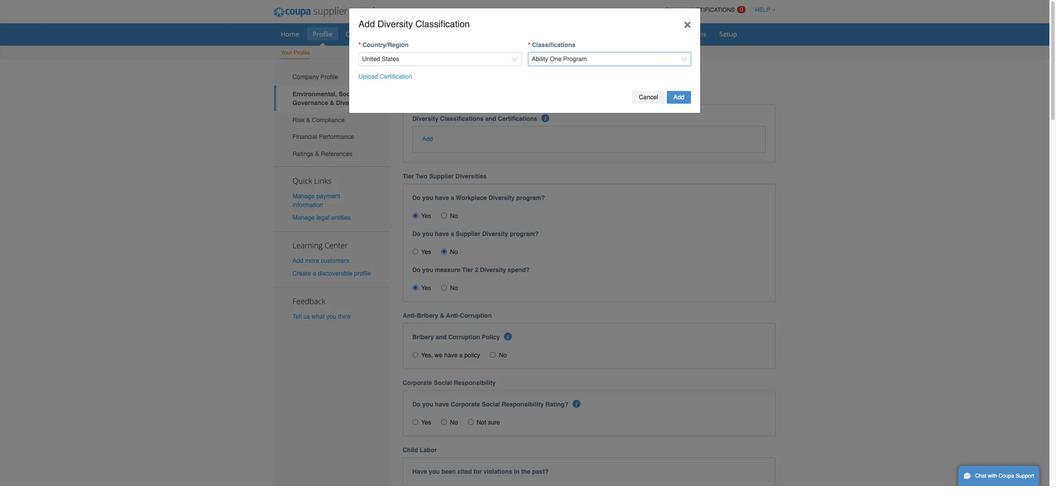 Task type: describe. For each thing, give the bounding box(es) containing it.
country/region
[[363, 41, 409, 48]]

yes for do you measure tier 2 diversity spend?
[[421, 285, 431, 292]]

you for have you been cited for violations in the past?
[[429, 469, 440, 476]]

add up orders at the top
[[359, 19, 375, 29]]

diversities
[[456, 173, 487, 180]]

policy
[[482, 334, 500, 341]]

0 horizontal spatial social
[[434, 380, 452, 387]]

compliance
[[312, 116, 345, 124]]

social, inside environmental, social, governance & diversity
[[339, 91, 359, 98]]

a for yes, we have a policy
[[460, 352, 463, 359]]

for
[[474, 469, 482, 476]]

* country/region
[[359, 41, 409, 48]]

do you have a supplier diversity program?
[[413, 231, 539, 238]]

home link
[[275, 27, 305, 40]]

no down additional information icon
[[499, 352, 507, 359]]

have for supplier
[[435, 231, 449, 238]]

yes, we have a policy
[[421, 352, 480, 359]]

a right the create
[[313, 270, 316, 277]]

setup
[[720, 29, 738, 38]]

0 horizontal spatial governance
[[293, 99, 328, 106]]

orders link
[[340, 27, 373, 40]]

1 horizontal spatial supplier
[[456, 231, 481, 238]]

risk & compliance
[[293, 116, 345, 124]]

profile for your profile
[[294, 49, 310, 56]]

bribery and corruption policy
[[413, 334, 500, 341]]

0 vertical spatial corporate
[[403, 380, 432, 387]]

* classifications
[[528, 41, 576, 48]]

corporate social responsibility
[[403, 380, 496, 387]]

financial performance
[[293, 133, 354, 141]]

service/time sheets link
[[375, 27, 448, 40]]

classifications for *
[[532, 41, 576, 48]]

manage for manage legal entities
[[293, 214, 315, 221]]

add diversity classification
[[359, 19, 470, 29]]

no for 2
[[450, 285, 458, 292]]

chat
[[976, 474, 987, 480]]

1 horizontal spatial governance
[[529, 69, 596, 83]]

2
[[475, 267, 479, 274]]

financial
[[293, 133, 317, 141]]

manage payment information link
[[293, 193, 340, 208]]

1 vertical spatial corporate
[[451, 401, 480, 409]]

upload
[[359, 73, 378, 80]]

your profile
[[281, 49, 310, 56]]

cited
[[458, 469, 472, 476]]

diversity inside × dialog
[[378, 19, 413, 29]]

0 horizontal spatial environmental,
[[293, 91, 337, 98]]

child labor
[[403, 447, 437, 454]]

no for supplier
[[450, 249, 458, 256]]

tell us what you think button
[[293, 313, 351, 321]]

0 horizontal spatial responsibility
[[454, 380, 496, 387]]

0 horizontal spatial and
[[436, 334, 447, 341]]

think
[[338, 313, 351, 321]]

center
[[325, 240, 348, 251]]

service/time
[[380, 29, 420, 38]]

4 yes from the top
[[421, 420, 431, 427]]

violations
[[484, 469, 513, 476]]

entities
[[331, 214, 351, 221]]

your profile link
[[280, 48, 311, 59]]

company profile
[[293, 74, 338, 81]]

do you have a workplace diversity program?
[[413, 195, 545, 202]]

manage legal entities
[[293, 214, 351, 221]]

coupa supplier portal image
[[268, 1, 381, 23]]

certifications
[[498, 115, 538, 122]]

financial performance link
[[274, 128, 390, 146]]

0 vertical spatial profile
[[313, 29, 333, 38]]

classification
[[416, 19, 470, 29]]

yes for do you have a workplace diversity program?
[[421, 213, 431, 220]]

manage for manage payment information
[[293, 193, 315, 200]]

0 vertical spatial bribery
[[417, 313, 439, 320]]

add up two
[[422, 136, 433, 143]]

ratings & references
[[293, 150, 353, 158]]

risk
[[293, 116, 305, 124]]

program? for do you have a supplier diversity program?
[[510, 231, 539, 238]]

× dialog
[[349, 8, 701, 113]]

manage payment information
[[293, 193, 340, 208]]

legal
[[317, 214, 330, 221]]

ratings & references link
[[274, 146, 390, 163]]

certification
[[380, 73, 412, 80]]

× button
[[675, 8, 701, 39]]

not sure
[[477, 420, 500, 427]]

learning center
[[293, 240, 348, 251]]

1 horizontal spatial tier
[[462, 267, 473, 274]]

chat with coupa support button
[[959, 467, 1040, 487]]

you for do you have a supplier diversity program?
[[423, 231, 433, 238]]

diversity classifications and certifications
[[413, 115, 538, 122]]

0 vertical spatial social,
[[489, 69, 526, 83]]

past?
[[532, 469, 549, 476]]

upload certification button
[[359, 72, 412, 81]]

you for do you have a workplace diversity program?
[[423, 195, 433, 202]]

links
[[314, 175, 332, 186]]

1 vertical spatial corruption
[[449, 334, 480, 341]]

add-ons link
[[675, 27, 712, 40]]

manage legal entities link
[[293, 214, 351, 221]]

support
[[1016, 474, 1035, 480]]

create a discoverable profile
[[293, 270, 371, 277]]

a for do you have a supplier diversity program?
[[451, 231, 454, 238]]

additional information image for do you have corporate social responsibility rating?
[[573, 401, 581, 409]]

company profile link
[[274, 69, 390, 86]]

coupa
[[999, 474, 1015, 480]]

0 vertical spatial tier
[[403, 173, 414, 180]]

add-
[[681, 29, 695, 38]]

what
[[312, 313, 325, 321]]

discoverable
[[318, 270, 353, 277]]

tell us what you think
[[293, 313, 351, 321]]



Task type: locate. For each thing, give the bounding box(es) containing it.
setup link
[[714, 27, 743, 40]]

add right the cancel
[[674, 94, 685, 101]]

1 vertical spatial supplier
[[456, 231, 481, 238]]

bribery
[[417, 313, 439, 320], [413, 334, 434, 341]]

3 do from the top
[[413, 267, 421, 274]]

classifications inside × dialog
[[532, 41, 576, 48]]

classifications for diversity
[[440, 115, 484, 122]]

additional information image
[[542, 114, 550, 122], [573, 401, 581, 409]]

0 horizontal spatial classifications
[[440, 115, 484, 122]]

1 vertical spatial manage
[[293, 214, 315, 221]]

supplier right two
[[429, 173, 454, 180]]

environmental,
[[403, 69, 485, 83], [293, 91, 337, 98]]

1 horizontal spatial responsibility
[[502, 401, 544, 409]]

* for * country/region
[[359, 41, 361, 48]]

a left the policy on the left bottom of page
[[460, 352, 463, 359]]

1 vertical spatial environmental, social, governance & diversity
[[293, 91, 362, 106]]

no left "not"
[[450, 420, 458, 427]]

tier
[[403, 173, 414, 180], [462, 267, 473, 274]]

2 * from the left
[[528, 41, 531, 48]]

environmental, social, governance & diversity down * classifications
[[403, 69, 658, 83]]

0 horizontal spatial supplier
[[429, 173, 454, 180]]

0 vertical spatial program?
[[517, 195, 545, 202]]

1 horizontal spatial social,
[[489, 69, 526, 83]]

no for workplace
[[450, 213, 458, 220]]

child
[[403, 447, 418, 454]]

1 horizontal spatial environmental,
[[403, 69, 485, 83]]

profile link
[[307, 27, 338, 40]]

2 yes from the top
[[421, 249, 431, 256]]

×
[[684, 17, 691, 31]]

supplier
[[429, 173, 454, 180], [456, 231, 481, 238]]

you inside button
[[327, 313, 337, 321]]

have up measure
[[435, 231, 449, 238]]

policy
[[465, 352, 480, 359]]

1 vertical spatial social,
[[339, 91, 359, 98]]

no
[[450, 213, 458, 220], [450, 249, 458, 256], [450, 285, 458, 292], [499, 352, 507, 359], [450, 420, 458, 427]]

0 vertical spatial responsibility
[[454, 380, 496, 387]]

been
[[442, 469, 456, 476]]

with
[[988, 474, 998, 480]]

1 vertical spatial and
[[436, 334, 447, 341]]

create a discoverable profile link
[[293, 270, 371, 277]]

0 vertical spatial environmental,
[[403, 69, 485, 83]]

tell
[[293, 313, 302, 321]]

0 vertical spatial corruption
[[460, 313, 492, 320]]

tier left 2
[[462, 267, 473, 274]]

manage inside manage payment information
[[293, 193, 315, 200]]

have for social
[[435, 401, 449, 409]]

environmental, down company profile
[[293, 91, 337, 98]]

2 do from the top
[[413, 231, 421, 238]]

3 yes from the top
[[421, 285, 431, 292]]

1 horizontal spatial environmental, social, governance & diversity
[[403, 69, 658, 83]]

0 horizontal spatial tier
[[403, 173, 414, 180]]

tier two supplier diversities
[[403, 173, 487, 180]]

corporate up "not"
[[451, 401, 480, 409]]

None radio
[[413, 213, 418, 219], [413, 249, 418, 255], [441, 249, 447, 255], [413, 285, 418, 291], [441, 285, 447, 291], [413, 420, 418, 426], [441, 420, 447, 426], [413, 213, 418, 219], [413, 249, 418, 255], [441, 249, 447, 255], [413, 285, 418, 291], [441, 285, 447, 291], [413, 420, 418, 426], [441, 420, 447, 426]]

a left workplace
[[451, 195, 454, 202]]

do for do you have corporate social responsibility rating?
[[413, 401, 421, 409]]

information
[[293, 201, 323, 208]]

diversity
[[378, 19, 413, 29], [611, 69, 658, 83], [336, 99, 362, 106], [413, 115, 439, 122], [489, 195, 515, 202], [482, 231, 508, 238], [480, 267, 506, 274]]

in
[[514, 469, 520, 476]]

supplier up do you measure tier 2 diversity spend?
[[456, 231, 481, 238]]

0 horizontal spatial corporate
[[403, 380, 432, 387]]

1 vertical spatial add button
[[422, 135, 433, 144]]

2 vertical spatial profile
[[321, 74, 338, 81]]

orders
[[346, 29, 367, 38]]

1 vertical spatial tier
[[462, 267, 473, 274]]

governance
[[529, 69, 596, 83], [293, 99, 328, 106]]

governance up risk & compliance
[[293, 99, 328, 106]]

governance down * classifications
[[529, 69, 596, 83]]

manage
[[293, 193, 315, 200], [293, 214, 315, 221]]

1 horizontal spatial classifications
[[532, 41, 576, 48]]

social up not sure
[[482, 401, 500, 409]]

have
[[413, 469, 427, 476]]

labor
[[420, 447, 437, 454]]

add up the create
[[293, 257, 304, 264]]

1 anti- from the left
[[403, 313, 417, 320]]

responsibility left rating?
[[502, 401, 544, 409]]

1 manage from the top
[[293, 193, 315, 200]]

do you measure tier 2 diversity spend?
[[413, 267, 530, 274]]

do
[[413, 195, 421, 202], [413, 231, 421, 238], [413, 267, 421, 274], [413, 401, 421, 409]]

corporate down yes,
[[403, 380, 432, 387]]

profile up environmental, social, governance & diversity link
[[321, 74, 338, 81]]

spend?
[[508, 267, 530, 274]]

2 anti- from the left
[[446, 313, 460, 320]]

upload certification
[[359, 73, 412, 80]]

0 vertical spatial social
[[434, 380, 452, 387]]

social down we
[[434, 380, 452, 387]]

have for workplace
[[435, 195, 449, 202]]

environmental, social, governance & diversity link
[[274, 86, 390, 111]]

1 vertical spatial social
[[482, 401, 500, 409]]

1 horizontal spatial add button
[[667, 91, 691, 104]]

have down corporate social responsibility
[[435, 401, 449, 409]]

profile
[[354, 270, 371, 277]]

have down tier two supplier diversities
[[435, 195, 449, 202]]

no up measure
[[450, 249, 458, 256]]

0 horizontal spatial environmental, social, governance & diversity
[[293, 91, 362, 106]]

1 horizontal spatial corporate
[[451, 401, 480, 409]]

0 vertical spatial environmental, social, governance & diversity
[[403, 69, 658, 83]]

1 vertical spatial additional information image
[[573, 401, 581, 409]]

ons
[[695, 29, 707, 38]]

service/time sheets
[[380, 29, 442, 38]]

manage down information
[[293, 214, 315, 221]]

you for do you measure tier 2 diversity spend?
[[423, 267, 433, 274]]

we
[[435, 352, 443, 359]]

create
[[293, 270, 311, 277]]

yes for do you have a supplier diversity program?
[[421, 249, 431, 256]]

measure
[[435, 267, 461, 274]]

2 manage from the top
[[293, 214, 315, 221]]

quick
[[293, 175, 312, 186]]

0 vertical spatial supplier
[[429, 173, 454, 180]]

1 vertical spatial environmental,
[[293, 91, 337, 98]]

0 horizontal spatial additional information image
[[542, 114, 550, 122]]

do for do you have a supplier diversity program?
[[413, 231, 421, 238]]

0 vertical spatial additional information image
[[542, 114, 550, 122]]

have right we
[[444, 352, 458, 359]]

not
[[477, 420, 487, 427]]

and
[[486, 115, 496, 122], [436, 334, 447, 341]]

0 horizontal spatial add button
[[422, 135, 433, 144]]

0 vertical spatial governance
[[529, 69, 596, 83]]

environmental, down sheets
[[403, 69, 485, 83]]

0 vertical spatial add button
[[667, 91, 691, 104]]

1 * from the left
[[359, 41, 361, 48]]

1 do from the top
[[413, 195, 421, 202]]

1 vertical spatial classifications
[[440, 115, 484, 122]]

add button up two
[[422, 135, 433, 144]]

add button right cancel button
[[667, 91, 691, 104]]

quick links
[[293, 175, 332, 186]]

cancel
[[639, 94, 658, 101]]

profile for company profile
[[321, 74, 338, 81]]

yes
[[421, 213, 431, 220], [421, 249, 431, 256], [421, 285, 431, 292], [421, 420, 431, 427]]

program?
[[517, 195, 545, 202], [510, 231, 539, 238]]

two
[[416, 173, 428, 180]]

responsibility up do you have corporate social responsibility rating?
[[454, 380, 496, 387]]

no down workplace
[[450, 213, 458, 220]]

and left certifications
[[486, 115, 496, 122]]

your
[[281, 49, 292, 56]]

have for policy
[[444, 352, 458, 359]]

program? for do you have a workplace diversity program?
[[517, 195, 545, 202]]

rating?
[[546, 401, 569, 409]]

customers
[[321, 257, 350, 264]]

no down measure
[[450, 285, 458, 292]]

add more customers
[[293, 257, 350, 264]]

a up measure
[[451, 231, 454, 238]]

1 horizontal spatial and
[[486, 115, 496, 122]]

environmental, social, governance & diversity up compliance
[[293, 91, 362, 106]]

us
[[304, 313, 310, 321]]

tier left two
[[403, 173, 414, 180]]

1 vertical spatial profile
[[294, 49, 310, 56]]

additional information image right certifications
[[542, 114, 550, 122]]

environmental, social, governance & diversity
[[403, 69, 658, 83], [293, 91, 362, 106]]

add more customers link
[[293, 257, 350, 264]]

payment
[[317, 193, 340, 200]]

and up we
[[436, 334, 447, 341]]

risk & compliance link
[[274, 111, 390, 128]]

sure
[[488, 420, 500, 427]]

1 horizontal spatial social
[[482, 401, 500, 409]]

additional information image for diversity classifications and certifications
[[542, 114, 550, 122]]

0 horizontal spatial *
[[359, 41, 361, 48]]

manage up information
[[293, 193, 315, 200]]

1 vertical spatial responsibility
[[502, 401, 544, 409]]

do for do you measure tier 2 diversity spend?
[[413, 267, 421, 274]]

None radio
[[441, 213, 447, 219], [413, 353, 418, 358], [490, 353, 496, 358], [468, 420, 474, 426], [441, 213, 447, 219], [413, 353, 418, 358], [490, 353, 496, 358], [468, 420, 474, 426]]

corruption
[[460, 313, 492, 320], [449, 334, 480, 341]]

anti-bribery & anti-corruption
[[403, 313, 492, 320]]

0 vertical spatial manage
[[293, 193, 315, 200]]

add
[[359, 19, 375, 29], [674, 94, 685, 101], [422, 136, 433, 143], [293, 257, 304, 264]]

workplace
[[456, 195, 487, 202]]

1 vertical spatial program?
[[510, 231, 539, 238]]

*
[[359, 41, 361, 48], [528, 41, 531, 48]]

1 vertical spatial bribery
[[413, 334, 434, 341]]

profile right your
[[294, 49, 310, 56]]

anti-
[[403, 313, 417, 320], [446, 313, 460, 320]]

company
[[293, 74, 319, 81]]

learning
[[293, 240, 323, 251]]

a for do you have a workplace diversity program?
[[451, 195, 454, 202]]

corruption up the policy on the left bottom of page
[[449, 334, 480, 341]]

0 vertical spatial and
[[486, 115, 496, 122]]

responsibility
[[454, 380, 496, 387], [502, 401, 544, 409]]

chat with coupa support
[[976, 474, 1035, 480]]

1 horizontal spatial anti-
[[446, 313, 460, 320]]

additional information image right rating?
[[573, 401, 581, 409]]

0 vertical spatial classifications
[[532, 41, 576, 48]]

1 horizontal spatial *
[[528, 41, 531, 48]]

bribery up yes,
[[413, 334, 434, 341]]

ratings
[[293, 150, 314, 158]]

feedback
[[293, 296, 326, 307]]

corruption up policy
[[460, 313, 492, 320]]

you for do you have corporate social responsibility rating?
[[423, 401, 433, 409]]

1 horizontal spatial additional information image
[[573, 401, 581, 409]]

profile
[[313, 29, 333, 38], [294, 49, 310, 56], [321, 74, 338, 81]]

additional information image
[[504, 333, 512, 341]]

more
[[305, 257, 319, 264]]

profile down coupa supplier portal image
[[313, 29, 333, 38]]

sheets
[[422, 29, 442, 38]]

home
[[281, 29, 299, 38]]

0 horizontal spatial social,
[[339, 91, 359, 98]]

bribery up bribery and corruption policy
[[417, 313, 439, 320]]

classifications
[[532, 41, 576, 48], [440, 115, 484, 122]]

1 vertical spatial governance
[[293, 99, 328, 106]]

1 yes from the top
[[421, 213, 431, 220]]

0 horizontal spatial anti-
[[403, 313, 417, 320]]

4 do from the top
[[413, 401, 421, 409]]

do for do you have a workplace diversity program?
[[413, 195, 421, 202]]

* for * classifications
[[528, 41, 531, 48]]



Task type: vqa. For each thing, say whether or not it's contained in the screenshot.
THE TELL US WHAT YOU THINK
yes



